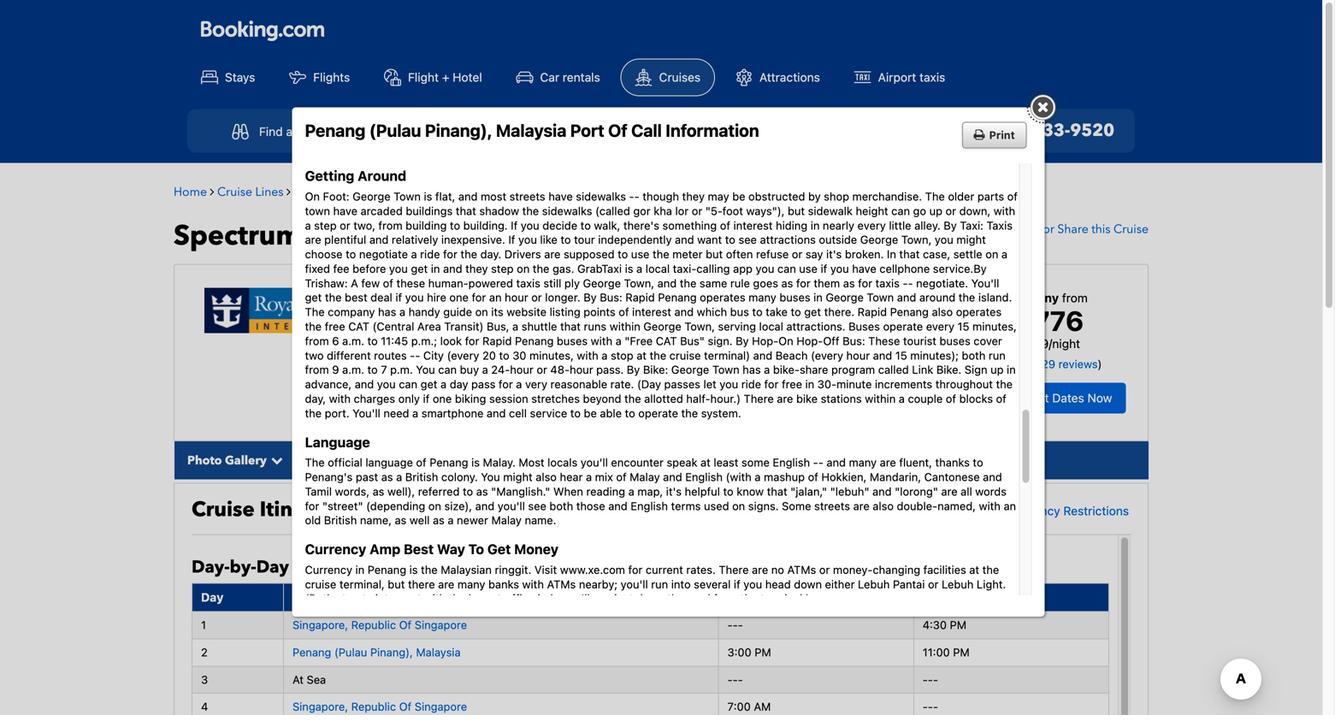 Task type: locate. For each thing, give the bounding box(es) containing it.
2 vertical spatial at
[[970, 563, 980, 576]]

hour
[[505, 291, 528, 304], [847, 349, 870, 362], [510, 363, 534, 376], [570, 363, 593, 376]]

1 vertical spatial there
[[719, 563, 749, 576]]

road
[[687, 592, 711, 605]]

currency up ports of call
[[305, 563, 352, 576]]

0 horizontal spatial day
[[201, 590, 224, 604]]

3 for 3 night penang spectrum of the seas
[[418, 283, 429, 306]]

with up "taxis" on the right top of page
[[994, 204, 1016, 217]]

it's down outside
[[826, 248, 842, 261]]

shadow
[[479, 204, 519, 217]]

reasonable
[[551, 378, 608, 391]]

2 vertical spatial the
[[305, 456, 325, 469]]

$776
[[1016, 305, 1084, 337]]

from up two
[[305, 334, 329, 347]]

1 horizontal spatial on
[[779, 334, 794, 347]]

2 vertical spatial singapore,
[[293, 700, 348, 713]]

1 vertical spatial english
[[686, 471, 723, 483]]

malaysia for penang (pulau pinang), malaysia
[[416, 646, 461, 659]]

1 vertical spatial singapore, republic of singapore
[[293, 700, 467, 713]]

have
[[549, 190, 573, 203], [333, 204, 358, 217], [852, 262, 877, 275]]

2 angle right image from the left
[[287, 186, 291, 198]]

town up buildings
[[394, 190, 421, 203]]

british
[[405, 471, 438, 483], [324, 514, 357, 527]]

streets up shadow
[[510, 190, 546, 203]]

pinang), inside dialog
[[425, 120, 492, 140]]

1 horizontal spatial be
[[733, 190, 746, 203]]

cruise deals
[[447, 124, 515, 139]]

cruise for cruise lines
[[217, 184, 252, 200]]

on left its
[[475, 306, 488, 318]]

singapore for 4
[[415, 700, 467, 713]]

get
[[411, 262, 428, 275], [305, 291, 322, 304], [804, 306, 821, 318], [421, 378, 438, 391]]

fluent,
[[900, 456, 933, 469]]

1 horizontal spatial step
[[491, 262, 514, 275]]

deals
[[485, 124, 515, 139]]

if up drivers
[[509, 233, 515, 246]]

-
[[629, 190, 635, 203], [635, 190, 640, 203], [903, 277, 908, 289], [908, 277, 913, 289], [410, 349, 415, 362], [415, 349, 420, 362], [813, 456, 819, 469], [819, 456, 824, 469], [728, 619, 733, 631], [733, 619, 738, 631], [738, 619, 743, 631], [728, 673, 733, 686], [733, 673, 738, 686], [738, 673, 743, 686], [923, 673, 928, 686], [928, 673, 933, 686], [933, 673, 939, 686], [923, 700, 928, 713], [928, 700, 933, 713], [933, 700, 939, 713]]

kha
[[654, 204, 672, 217]]

beyond
[[583, 392, 622, 405]]

0 horizontal spatial bus:
[[600, 291, 623, 304]]

1 horizontal spatial you'll
[[972, 277, 1000, 289]]

1 lebuh from the left
[[858, 578, 890, 591]]

0 vertical spatial cat
[[348, 320, 370, 333]]

can up only
[[399, 378, 418, 391]]

republic up penang (pulau pinang), malaysia link
[[351, 619, 396, 631]]

at
[[293, 673, 304, 686]]

english up 'mashup'
[[773, 456, 810, 469]]

ports for ports of call
[[293, 590, 324, 604]]

0 horizontal spatial also
[[536, 471, 557, 483]]

of
[[450, 184, 461, 200], [576, 184, 587, 200], [1008, 190, 1018, 203], [308, 218, 336, 255], [720, 219, 731, 232], [383, 277, 393, 289], [619, 306, 629, 318], [481, 308, 494, 326], [465, 359, 477, 373], [946, 392, 957, 405], [996, 392, 1007, 405], [416, 456, 427, 469], [616, 471, 627, 483], [808, 471, 819, 483], [327, 590, 339, 604]]

pinang), up rate.
[[593, 359, 639, 373]]

car
[[540, 70, 560, 84]]

1 vertical spatial free
[[782, 378, 803, 391]]

2 singapore, republic of singapore from the top
[[293, 700, 467, 713]]

foot
[[723, 204, 743, 217]]

of up "jalan,"
[[808, 471, 819, 483]]

1 vertical spatial singapore,
[[293, 619, 348, 631]]

angle right image for royal caribbean
[[387, 186, 391, 198]]

1 vertical spatial it's
[[666, 485, 682, 498]]

and inside spectrum of the seas main content
[[978, 504, 999, 518]]

operates down same
[[700, 291, 746, 304]]

3 for 3
[[201, 673, 208, 686]]

streets inside language the official language of penang is malay. most locals you'll encounter speak at least some english -- and many are fluent, thanks to penang's past as a british colony. you might also hear a mix of malay and english (with a mashup of hokkien, mandarin, cantonese and tamil words, as well), referred to as "manglish." when reading a map, it's helpful to know that "jalan," "lebuh" and "lorong" are all words for "street" (depending on size), and you'll see both those and english terms used on signs. some streets are also double-named, with an old british name, as well as a newer malay name.
[[815, 500, 850, 512]]

2 vertical spatial town,
[[685, 320, 715, 333]]

many inside getting around on foot: george town is flat, and most streets have sidewalks -- though they may be obstructed by shop merchandise. the older parts of town have arcaded buildings that shadow the sidewalks (called gor kha lor or "5-foot ways"), but sidewalk height can go up or down, with a step or two, from building to building. if you decide to walk, there's something of interest hiding in nearly every little alley. by taxi: taxis are plentiful and relatively inexpensive. if you like to tour independently and want to see attractions outside george town, you might choose to negotiate a ride for the day. drivers are supposed to use the meter but often refuse or say it's broken. in that case, settle on a fixed fee before you get in and they step on the gas. grabtaxi is a local taxi-calling app you can use if you have cellphone service.by trishaw: a few of these human-powered taxis still ply george town, and the same rule goes as for them as for taxis -- negotiate. you'll get the best deal if you hire one for an hour or longer. by bus: rapid penang operates many buses in george town and around the island. the company has a handy guide on its website listing points of interest and which bus to take to get there. rapid penang also operates the free cat (central area transit) bus, a shuttle that runs within george town, serving local attractions. buses operate every 15 minutes, from 6 a.m. to 11:45 p.m.; look for rapid penang buses with a "free cat bus" sign. by hop-on hop-off bus: these tourist buses cover two different routes -- city (every 20 to 30 minutes, with a stop at the cruise terminal) and beach (every hour and 15 minutes); both run from 9 a.m. to 7 p.m. you can buy a 24-hour or 48-hour pass. by bike: george town has a bike-share program called link bike. sign up in advance, and you can get a day pass for a very reasonable rate. (day passes let you ride for free in 30-minute increments throughout the day, with charges only if one biking session stretches beyond the allotted half-hour.) there are bike stations within a couple of blocks of the port. you'll need a smartphone and cell service to be able to operate the system.
[[749, 291, 777, 304]]

the up penang's on the left
[[305, 456, 325, 469]]

company
[[328, 306, 375, 318]]

double-
[[897, 500, 938, 512]]

singapore,
[[525, 341, 585, 355], [293, 619, 348, 631], [293, 700, 348, 713]]

a down independently
[[637, 262, 643, 275]]

cruise up the (both
[[305, 578, 337, 591]]

3 up area
[[418, 283, 429, 306]]

you'll up island.
[[972, 277, 1000, 289]]

0 horizontal spatial they
[[466, 262, 488, 275]]

malaysia inside dialog
[[496, 120, 567, 140]]

on down drivers
[[517, 262, 530, 275]]

the up go
[[925, 190, 945, 203]]

1 vertical spatial also
[[536, 471, 557, 483]]

0 horizontal spatial local
[[646, 262, 670, 275]]

george up "free
[[644, 320, 682, 333]]

rapid
[[626, 291, 655, 304], [858, 306, 887, 318], [483, 334, 512, 347]]

several
[[694, 578, 731, 591]]

often
[[726, 248, 753, 261]]

seas inside 3 night penang spectrum of the seas
[[520, 308, 549, 326]]

penang down amp in the left bottom of the page
[[368, 563, 406, 576]]

is
[[424, 190, 432, 203], [625, 262, 634, 275], [472, 456, 480, 469], [410, 563, 418, 576]]

there inside getting around on foot: george town is flat, and most streets have sidewalks -- though they may be obstructed by shop merchandise. the older parts of town have arcaded buildings that shadow the sidewalks (called gor kha lor or "5-foot ways"), but sidewalk height can go up or down, with a step or two, from building to building. if you decide to walk, there's something of interest hiding in nearly every little alley. by taxi: taxis are plentiful and relatively inexpensive. if you like to tour independently and want to see attractions outside george town, you might choose to negotiate a ride for the day. drivers are supposed to use the meter but often refuse or say it's broken. in that case, settle on a fixed fee before you get in and they step on the gas. grabtaxi is a local taxi-calling app you can use if you have cellphone service.by trishaw: a few of these human-powered taxis still ply george town, and the same rule goes as for them as for taxis -- negotiate. you'll get the best deal if you hire one for an hour or longer. by bus: rapid penang operates many buses in george town and around the island. the company has a handy guide on its website listing points of interest and which bus to take to get there. rapid penang also operates the free cat (central area transit) bus, a shuttle that runs within george town, serving local attractions. buses operate every 15 minutes, from 6 a.m. to 11:45 p.m.; look for rapid penang buses with a "free cat bus" sign. by hop-on hop-off bus: these tourist buses cover two different routes -- city (every 20 to 30 minutes, with a stop at the cruise terminal) and beach (every hour and 15 minutes); both run from 9 a.m. to 7 p.m. you can buy a 24-hour or 48-hour pass. by bike: george town has a bike-share program called link bike. sign up in advance, and you can get a day pass for a very reasonable rate. (day passes let you ride for free in 30-minute increments throughout the day, with charges only if one biking session stretches beyond the allotted half-hour.) there are bike stations within a couple of blocks of the port. you'll need a smartphone and cell service to be able to operate the system.
[[744, 392, 774, 405]]

1 horizontal spatial but
[[706, 248, 723, 261]]

call inside spectrum of the seas main content
[[342, 590, 365, 604]]

no
[[772, 563, 784, 576]]

itinerary inside dropdown button
[[310, 452, 360, 469]]

cruise right this
[[1114, 221, 1149, 238]]

1 vertical spatial down
[[636, 592, 664, 605]]

pm right 3:00
[[755, 646, 771, 659]]

are left bike
[[777, 392, 793, 405]]

1 vertical spatial at
[[701, 456, 711, 469]]

a up stop
[[616, 334, 622, 347]]

1 angle right image from the left
[[387, 186, 391, 198]]

sidewalks up (called
[[576, 190, 626, 203]]

1 vertical spatial operate
[[639, 407, 678, 420]]

0 horizontal spatial see
[[528, 500, 547, 512]]

0 horizontal spatial within
[[610, 320, 641, 333]]

beach
[[776, 349, 808, 362]]

encounter
[[611, 456, 664, 469]]

town, up bus"
[[685, 320, 715, 333]]

it's inside language the official language of penang is malay. most locals you'll encounter speak at least some english -- and many are fluent, thanks to penang's past as a british colony. you might also hear a mix of malay and english (with a mashup of hokkien, mandarin, cantonese and tamil words, as well), referred to as "manglish." when reading a map, it's helpful to know that "jalan," "lebuh" and "lorong" are all words for "street" (depending on size), and you'll see both those and english terms used on signs. some streets are also double-named, with an old british name, as well as a newer malay name.
[[666, 485, 682, 498]]

map,
[[638, 485, 663, 498]]

at sea
[[293, 673, 326, 686]]

streets down "lebuh"
[[815, 500, 850, 512]]

republic for 1
[[351, 619, 396, 631]]

0 vertical spatial run
[[989, 349, 1006, 362]]

day-
[[192, 556, 230, 579]]

buses down runs
[[557, 334, 588, 347]]

minutes);
[[911, 349, 959, 362]]

at down "free
[[637, 349, 647, 362]]

same
[[700, 277, 728, 289]]

2 vertical spatial also
[[873, 500, 894, 512]]

of right guide
[[481, 308, 494, 326]]

currency
[[305, 541, 366, 558], [305, 563, 352, 576]]

of down 'foot'
[[720, 219, 731, 232]]

the down 3.8
[[996, 378, 1013, 391]]

within
[[610, 320, 641, 333], [865, 392, 896, 405]]

bus:
[[600, 291, 623, 304], [843, 334, 866, 347]]

taxis inside airport taxis link
[[920, 70, 946, 84]]

one up smartphone
[[433, 392, 452, 405]]

of down throughout
[[946, 392, 957, 405]]

terms
[[671, 500, 701, 512]]

with inside language the official language of penang is malay. most locals you'll encounter speak at least some english -- and many are fluent, thanks to penang's past as a british colony. you might also hear a mix of malay and english (with a mashup of hokkien, mandarin, cantonese and tamil words, as well), referred to as "manglish." when reading a map, it's helpful to know that "jalan," "lebuh" and "lorong" are all words for "street" (depending on size), and you'll see both those and english terms used on signs. some streets are also double-named, with an old british name, as well as a newer malay name.
[[979, 500, 1001, 512]]

2 angle right image from the left
[[513, 186, 517, 198]]

cruise inside getting around on foot: george town is flat, and most streets have sidewalks -- though they may be obstructed by shop merchandise. the older parts of town have arcaded buildings that shadow the sidewalks (called gor kha lor or "5-foot ways"), but sidewalk height can go up or down, with a step or two, from building to building. if you decide to walk, there's something of interest hiding in nearly every little alley. by taxi: taxis are plentiful and relatively inexpensive. if you like to tour independently and want to see attractions outside george town, you might choose to negotiate a ride for the day. drivers are supposed to use the meter but often refuse or say it's broken. in that case, settle on a fixed fee before you get in and they step on the gas. grabtaxi is a local taxi-calling app you can use if you have cellphone service.by trishaw: a few of these human-powered taxis still ply george town, and the same rule goes as for them as for taxis -- negotiate. you'll get the best deal if you hire one for an hour or longer. by bus: rapid penang operates many buses in george town and around the island. the company has a handy guide on its website listing points of interest and which bus to take to get there. rapid penang also operates the free cat (central area transit) bus, a shuttle that runs within george town, serving local attractions. buses operate every 15 minutes, from 6 a.m. to 11:45 p.m.; look for rapid penang buses with a "free cat bus" sign. by hop-on hop-off bus: these tourist buses cover two different routes -- city (every 20 to 30 minutes, with a stop at the cruise terminal) and beach (every hour and 15 minutes); both run from 9 a.m. to 7 p.m. you can buy a 24-hour or 48-hour pass. by bike: george town has a bike-share program called link bike. sign up in advance, and you can get a day pass for a very reasonable rate. (day passes let you ride for free in 30-minute increments throughout the day, with charges only if one biking session stretches beyond the allotted half-hour.) there are bike stations within a couple of blocks of the port. you'll need a smartphone and cell service to be able to operate the system.
[[670, 349, 701, 362]]

large
[[469, 592, 495, 605]]

the inside 3 night penang spectrum of the seas
[[497, 308, 517, 326]]

0 vertical spatial british
[[405, 471, 438, 483]]

republic for 4
[[351, 700, 396, 713]]

(pulau down ports of call
[[334, 646, 367, 659]]

can
[[892, 204, 910, 217], [778, 262, 796, 275], [438, 363, 457, 376], [399, 378, 418, 391]]

pm for 11:00 pm
[[953, 646, 970, 659]]

and down these
[[873, 349, 893, 362]]

1 horizontal spatial within
[[865, 392, 896, 405]]

need
[[384, 407, 409, 420]]

0 horizontal spatial it's
[[666, 485, 682, 498]]

0 horizontal spatial 3
[[201, 673, 208, 686]]

2 vertical spatial but
[[388, 578, 405, 591]]

booking.com home image
[[201, 20, 324, 42]]

cruise for cruise search
[[903, 221, 938, 238]]

english
[[773, 456, 810, 469], [686, 471, 723, 483], [631, 500, 668, 512]]

0 vertical spatial itinerary
[[310, 452, 360, 469]]

at inside currency amp best way to get money currency in penang is the malaysian ringgit. visit www.xe.com for current rates. there are no atms or money-changing facilities at the cruise terminal, but there are many banks with atms nearby; you'll run into several if you head down either lebuh pantai or lebuh light. (both streets intersect with the large traffic circle you'll see just down the road from the terminal.)
[[970, 563, 980, 576]]

1 angle right image from the left
[[210, 186, 214, 198]]

lebuh down facilities
[[942, 578, 974, 591]]

penang inside currency amp best way to get money currency in penang is the malaysian ringgit. visit www.xe.com for current rates. there are no atms or money-changing facilities at the cruise terminal, but there are many banks with atms nearby; you'll run into several if you head down either lebuh pantai or lebuh light. (both streets intersect with the large traffic circle you'll see just down the road from the terminal.)
[[368, 563, 406, 576]]

taxis down 'cellphone'
[[876, 277, 900, 289]]

2 horizontal spatial rapid
[[858, 306, 887, 318]]

named,
[[938, 500, 976, 512]]

an down words
[[1004, 500, 1017, 512]]

a up well),
[[396, 471, 402, 483]]

0 vertical spatial 3
[[418, 283, 429, 306]]

hour.)
[[711, 392, 741, 405]]

to up tour
[[581, 219, 591, 232]]

0 vertical spatial you'll
[[972, 277, 1000, 289]]

but up hiding
[[788, 204, 805, 217]]

town
[[305, 204, 330, 217]]

there inside currency amp best way to get money currency in penang is the malaysian ringgit. visit www.xe.com for current rates. there are no atms or money-changing facilities at the cruise terminal, but there are many banks with atms nearby; you'll run into several if you head down either lebuh pantai or lebuh light. (both streets intersect with the large traffic circle you'll see just down the road from the terminal.)
[[719, 563, 749, 576]]

0 vertical spatial operates
[[700, 291, 746, 304]]

cruise
[[296, 124, 329, 139], [670, 349, 701, 362], [305, 578, 337, 591]]

many down goes at right top
[[749, 291, 777, 304]]

1 singapore, republic of singapore from the top
[[293, 619, 467, 631]]

streets inside currency amp best way to get money currency in penang is the malaysian ringgit. visit www.xe.com for current rates. there are no atms or money-changing facilities at the cruise terminal, but there are many banks with atms nearby; you'll run into several if you head down either lebuh pantai or lebuh light. (both streets intersect with the large traffic circle you'll see just down the road from the terminal.)
[[336, 592, 372, 605]]

15
[[958, 320, 970, 333], [896, 349, 908, 362]]

(pulau inside dialog
[[369, 120, 421, 140]]

1 vertical spatial a.m.
[[342, 363, 364, 376]]

0 vertical spatial there
[[744, 392, 774, 405]]

1 horizontal spatial you
[[481, 471, 500, 483]]

of inside penang (pulau pinang), malaysia port of call information dialog
[[608, 120, 628, 140]]

1 vertical spatial 3
[[201, 673, 208, 686]]

it's inside getting around on foot: george town is flat, and most streets have sidewalks -- though they may be obstructed by shop merchandise. the older parts of town have arcaded buildings that shadow the sidewalks (called gor kha lor or "5-foot ways"), but sidewalk height can go up or down, with a step or two, from building to building. if you decide to walk, there's something of interest hiding in nearly every little alley. by taxi: taxis are plentiful and relatively inexpensive. if you like to tour independently and want to see attractions outside george town, you might choose to negotiate a ride for the day. drivers are supposed to use the meter but often refuse or say it's broken. in that case, settle on a fixed fee before you get in and they step on the gas. grabtaxi is a local taxi-calling app you can use if you have cellphone service.by trishaw: a few of these human-powered taxis still ply george town, and the same rule goes as for them as for taxis -- negotiate. you'll get the best deal if you hire one for an hour or longer. by bus: rapid penang operates many buses in george town and around the island. the company has a handy guide on its website listing points of interest and which bus to take to get there. rapid penang also operates the free cat (central area transit) bus, a shuttle that runs within george town, serving local attractions. buses operate every 15 minutes, from 6 a.m. to 11:45 p.m.; look for rapid penang buses with a "free cat bus" sign. by hop-on hop-off bus: these tourist buses cover two different routes -- city (every 20 to 30 minutes, with a stop at the cruise terminal) and beach (every hour and 15 minutes); both run from 9 a.m. to 7 p.m. you can buy a 24-hour or 48-hour pass. by bike: george town has a bike-share program called link bike. sign up in advance, and you can get a day pass for a very reasonable rate. (day passes let you ride for free in 30-minute increments throughout the day, with charges only if one biking session stretches beyond the allotted half-hour.) there are bike stations within a couple of blocks of the port. you'll need a smartphone and cell service to be able to operate the system.
[[826, 248, 842, 261]]

george
[[353, 190, 391, 203], [860, 233, 899, 246], [583, 277, 621, 289], [826, 291, 864, 304], [644, 320, 682, 333], [671, 363, 710, 376]]

website
[[507, 306, 547, 318]]

flight + hotel link
[[370, 60, 496, 96]]

charges
[[354, 392, 395, 405]]

2 horizontal spatial also
[[932, 306, 953, 318]]

also down mandarin, on the right of page
[[873, 500, 894, 512]]

3 night penang spectrum of the seas
[[418, 283, 549, 326]]

might inside getting around on foot: george town is flat, and most streets have sidewalks -- though they may be obstructed by shop merchandise. the older parts of town have arcaded buildings that shadow the sidewalks (called gor kha lor or "5-foot ways"), but sidewalk height can go up or down, with a step or two, from building to building. if you decide to walk, there's something of interest hiding in nearly every little alley. by taxi: taxis are plentiful and relatively inexpensive. if you like to tour independently and want to see attractions outside george town, you might choose to negotiate a ride for the day. drivers are supposed to use the meter but often refuse or say it's broken. in that case, settle on a fixed fee before you get in and they step on the gas. grabtaxi is a local taxi-calling app you can use if you have cellphone service.by trishaw: a few of these human-powered taxis still ply george town, and the same rule goes as for them as for taxis -- negotiate. you'll get the best deal if you hire one for an hour or longer. by bus: rapid penang operates many buses in george town and around the island. the company has a handy guide on its website listing points of interest and which bus to take to get there. rapid penang also operates the free cat (central area transit) bus, a shuttle that runs within george town, serving local attractions. buses operate every 15 minutes, from 6 a.m. to 11:45 p.m.; look for rapid penang buses with a "free cat bus" sign. by hop-on hop-off bus: these tourist buses cover two different routes -- city (every 20 to 30 minutes, with a stop at the cruise terminal) and beach (every hour and 15 minutes); both run from 9 a.m. to 7 p.m. you can buy a 24-hour or 48-hour pass. by bike: george town has a bike-share program called link bike. sign up in advance, and you can get a day pass for a very reasonable rate. (day passes let you ride for free in 30-minute increments throughout the day, with charges only if one biking session stretches beyond the allotted half-hour.) there are bike stations within a couple of blocks of the port. you'll need a smartphone and cell service to be able to operate the system.
[[957, 233, 986, 246]]

1 vertical spatial singapore, republic of singapore link
[[293, 700, 467, 713]]

1 horizontal spatial up
[[991, 363, 1004, 376]]

at up light.
[[970, 563, 980, 576]]

am
[[754, 700, 771, 713]]

for down bike-
[[765, 378, 779, 391]]

only
[[398, 392, 420, 405]]

also inside getting around on foot: george town is flat, and most streets have sidewalks -- though they may be obstructed by shop merchandise. the older parts of town have arcaded buildings that shadow the sidewalks (called gor kha lor or "5-foot ways"), but sidewalk height can go up or down, with a step or two, from building to building. if you decide to walk, there's something of interest hiding in nearly every little alley. by taxi: taxis are plentiful and relatively inexpensive. if you like to tour independently and want to see attractions outside george town, you might choose to negotiate a ride for the day. drivers are supposed to use the meter but often refuse or say it's broken. in that case, settle on a fixed fee before you get in and they step on the gas. grabtaxi is a local taxi-calling app you can use if you have cellphone service.by trishaw: a few of these human-powered taxis still ply george town, and the same rule goes as for them as for taxis -- negotiate. you'll get the best deal if you hire one for an hour or longer. by bus: rapid penang operates many buses in george town and around the island. the company has a handy guide on its website listing points of interest and which bus to take to get there. rapid penang also operates the free cat (central area transit) bus, a shuttle that runs within george town, serving local attractions. buses operate every 15 minutes, from 6 a.m. to 11:45 p.m.; look for rapid penang buses with a "free cat bus" sign. by hop-on hop-off bus: these tourist buses cover two different routes -- city (every 20 to 30 minutes, with a stop at the cruise terminal) and beach (every hour and 15 minutes); both run from 9 a.m. to 7 p.m. you can buy a 24-hour or 48-hour pass. by bike: george town has a bike-share program called link bike. sign up in advance, and you can get a day pass for a very reasonable rate. (day passes let you ride for free in 30-minute increments throughout the day, with charges only if one biking session stretches beyond the allotted half-hour.) there are bike stations within a couple of blocks of the port. you'll need a smartphone and cell service to be able to operate the system.
[[932, 306, 953, 318]]

1 singapore, republic of singapore link from the top
[[293, 619, 467, 631]]

1 vertical spatial cruise
[[670, 349, 701, 362]]

of right blocks
[[996, 392, 1007, 405]]

and up negotiate
[[369, 233, 389, 246]]

the up bike:
[[650, 349, 667, 362]]

2 a.m. from the top
[[342, 363, 364, 376]]

0 horizontal spatial on
[[305, 190, 320, 203]]

$259
[[1020, 337, 1049, 351]]

singapore, republic of singapore link for 4
[[293, 700, 467, 713]]

(pulau down roundtrip: from singapore, republic of singapore
[[555, 359, 590, 373]]

/
[[1049, 337, 1053, 351]]

in inside currency amp best way to get money currency in penang is the malaysian ringgit. visit www.xe.com for current rates. there are no atms or money-changing facilities at the cruise terminal, but there are many banks with atms nearby; you'll run into several if you head down either lebuh pantai or lebuh light. (both streets intersect with the large traffic circle you'll see just down the road from the terminal.)
[[356, 563, 365, 576]]

of inside 3 night penang spectrum of the seas
[[481, 308, 494, 326]]

a left 'day'
[[441, 378, 447, 391]]

buses up minutes);
[[940, 334, 971, 347]]

to down independently
[[618, 248, 628, 261]]

2 lebuh from the left
[[942, 578, 974, 591]]

but up the "intersect"
[[388, 578, 405, 591]]

1 horizontal spatial bus:
[[843, 334, 866, 347]]

streets inside getting around on foot: george town is flat, and most streets have sidewalks -- though they may be obstructed by shop merchandise. the older parts of town have arcaded buildings that shadow the sidewalks (called gor kha lor or "5-foot ways"), but sidewalk height can go up or down, with a step or two, from building to building. if you decide to walk, there's something of interest hiding in nearly every little alley. by taxi: taxis are plentiful and relatively inexpensive. if you like to tour independently and want to see attractions outside george town, you might choose to negotiate a ride for the day. drivers are supposed to use the meter but often refuse or say it's broken. in that case, settle on a fixed fee before you get in and they step on the gas. grabtaxi is a local taxi-calling app you can use if you have cellphone service.by trishaw: a few of these human-powered taxis still ply george town, and the same rule goes as for them as for taxis -- negotiate. you'll get the best deal if you hire one for an hour or longer. by bus: rapid penang operates many buses in george town and around the island. the company has a handy guide on its website listing points of interest and which bus to take to get there. rapid penang also operates the free cat (central area transit) bus, a shuttle that runs within george town, serving local attractions. buses operate every 15 minutes, from 6 a.m. to 11:45 p.m.; look for rapid penang buses with a "free cat bus" sign. by hop-on hop-off bus: these tourist buses cover two different routes -- city (every 20 to 30 minutes, with a stop at the cruise terminal) and beach (every hour and 15 minutes); both run from 9 a.m. to 7 p.m. you can buy a 24-hour or 48-hour pass. by bike: george town has a bike-share program called link bike. sign up in advance, and you can get a day pass for a very reasonable rate. (day passes let you ride for free in 30-minute increments throughout the day, with charges only if one biking session stretches beyond the allotted half-hour.) there are bike stations within a couple of blocks of the port. you'll need a smartphone and cell service to be able to operate the system.
[[510, 190, 546, 203]]

angle right image
[[387, 186, 391, 198], [513, 186, 517, 198]]

hiding
[[776, 219, 808, 232]]

2 singapore, republic of singapore link from the top
[[293, 700, 467, 713]]

print image
[[974, 129, 989, 141]]

singapore, for 1
[[293, 619, 348, 631]]

interest up "free
[[632, 306, 672, 318]]

bus: up points
[[600, 291, 623, 304]]

0 vertical spatial sidewalks
[[576, 190, 626, 203]]

height
[[856, 204, 889, 217]]

1 vertical spatial one
[[433, 392, 452, 405]]

by up rate.
[[627, 363, 640, 376]]

run inside getting around on foot: george town is flat, and most streets have sidewalks -- though they may be obstructed by shop merchandise. the older parts of town have arcaded buildings that shadow the sidewalks (called gor kha lor or "5-foot ways"), but sidewalk height can go up or down, with a step or two, from building to building. if you decide to walk, there's something of interest hiding in nearly every little alley. by taxi: taxis are plentiful and relatively inexpensive. if you like to tour independently and want to see attractions outside george town, you might choose to negotiate a ride for the day. drivers are supposed to use the meter but often refuse or say it's broken. in that case, settle on a fixed fee before you get in and they step on the gas. grabtaxi is a local taxi-calling app you can use if you have cellphone service.by trishaw: a few of these human-powered taxis still ply george town, and the same rule goes as for them as for taxis -- negotiate. you'll get the best deal if you hire one for an hour or longer. by bus: rapid penang operates many buses in george town and around the island. the company has a handy guide on its website listing points of interest and which bus to take to get there. rapid penang also operates the free cat (central area transit) bus, a shuttle that runs within george town, serving local attractions. buses operate every 15 minutes, from 6 a.m. to 11:45 p.m.; look for rapid penang buses with a "free cat bus" sign. by hop-on hop-off bus: these tourist buses cover two different routes -- city (every 20 to 30 minutes, with a stop at the cruise terminal) and beach (every hour and 15 minutes); both run from 9 a.m. to 7 p.m. you can buy a 24-hour or 48-hour pass. by bike: george town has a bike-share program called link bike. sign up in advance, and you can get a day pass for a very reasonable rate. (day passes let you ride for free in 30-minute increments throughout the day, with charges only if one biking session stretches beyond the allotted half-hour.) there are bike stations within a couple of blocks of the port. you'll need a smartphone and cell service to be able to operate the system.
[[989, 349, 1006, 362]]

1 vertical spatial singapore
[[415, 619, 467, 631]]

2 horizontal spatial town
[[867, 291, 894, 304]]

cruise inside travel menu navigation
[[447, 124, 482, 139]]

1 vertical spatial they
[[466, 262, 488, 275]]

11:00
[[923, 646, 950, 659]]

share
[[800, 363, 829, 376]]

george down grabtaxi
[[583, 277, 621, 289]]

malaysia for penang (pulau pinang), malaysia port of call information
[[496, 120, 567, 140]]

service.by
[[933, 262, 987, 275]]

1 vertical spatial an
[[1004, 500, 1017, 512]]

0 horizontal spatial (pulau
[[334, 646, 367, 659]]

the left "shuttle"
[[497, 308, 517, 326]]

7:00
[[728, 700, 751, 713]]

a inside navigation
[[286, 124, 293, 139]]

pm right 11:00
[[953, 646, 970, 659]]

1 horizontal spatial rapid
[[626, 291, 655, 304]]

0 vertical spatial be
[[733, 190, 746, 203]]

1 vertical spatial step
[[491, 262, 514, 275]]

1 horizontal spatial might
[[957, 233, 986, 246]]

tourist
[[903, 334, 937, 347]]

1 vertical spatial (pulau
[[555, 359, 590, 373]]

is up "there"
[[410, 563, 418, 576]]

info circle image
[[930, 502, 953, 519]]

english up helpful
[[686, 471, 723, 483]]

at
[[637, 349, 647, 362], [701, 456, 711, 469], [970, 563, 980, 576]]

0 horizontal spatial malaysia
[[416, 646, 461, 659]]

pinang), down hotel at the left of the page
[[425, 120, 492, 140]]

day up 1
[[201, 590, 224, 604]]

1 vertical spatial ports
[[293, 590, 324, 604]]

(pulau for penang (pulau pinang), malaysia
[[334, 646, 367, 659]]

1 vertical spatial use
[[799, 262, 818, 275]]

in up terminal,
[[356, 563, 365, 576]]

0 vertical spatial rapid
[[626, 291, 655, 304]]

seas down buildings
[[393, 218, 454, 255]]

by down the serving
[[736, 334, 749, 347]]

words,
[[335, 485, 370, 498]]

ports down itinerary:
[[293, 590, 324, 604]]

well),
[[388, 485, 415, 498]]

p.m.
[[390, 363, 413, 376]]

travel menu navigation
[[187, 109, 1135, 153]]

penang up "getting"
[[305, 120, 366, 140]]

roundtrip: from singapore, republic of singapore
[[431, 341, 711, 355]]

0 vertical spatial might
[[957, 233, 986, 246]]

ride
[[420, 248, 440, 261], [742, 378, 761, 391]]

hour down 30
[[510, 363, 534, 376]]

cover
[[974, 334, 1003, 347]]

singapore, republic of singapore for 4
[[293, 700, 467, 713]]

take
[[766, 306, 788, 318]]

pantai
[[893, 578, 925, 591]]

gas.
[[553, 262, 574, 275]]

0 vertical spatial you
[[416, 363, 435, 376]]

free
[[325, 320, 345, 333], [782, 378, 803, 391]]

down,
[[960, 204, 991, 217]]

1 horizontal spatial run
[[989, 349, 1006, 362]]

choose
[[305, 248, 343, 261]]

ports for ports of call: penang (pulau pinang), malaysia
[[431, 359, 462, 373]]

town,
[[902, 233, 932, 246], [624, 277, 655, 289], [685, 320, 715, 333]]

still
[[544, 277, 562, 289]]

airport taxis
[[878, 70, 946, 84]]

both inside language the official language of penang is malay. most locals you'll encounter speak at least some english -- and many are fluent, thanks to penang's past as a british colony. you might also hear a mix of malay and english (with a mashup of hokkien, mandarin, cantonese and tamil words, as well), referred to as "manglish." when reading a map, it's helpful to know that "jalan," "lebuh" and "lorong" are all words for "street" (depending on size), and you'll see both those and english terms used on signs. some streets are also double-named, with an old british name, as well as a newer malay name.
[[550, 500, 573, 512]]

and up hokkien,
[[827, 456, 846, 469]]

0 vertical spatial ride
[[420, 248, 440, 261]]

1 vertical spatial currency
[[305, 563, 352, 576]]

might inside language the official language of penang is malay. most locals you'll encounter speak at least some english -- and many are fluent, thanks to penang's past as a british colony. you might also hear a mix of malay and english (with a mashup of hokkien, mandarin, cantonese and tamil words, as well), referred to as "manglish." when reading a map, it's helpful to know that "jalan," "lebuh" and "lorong" are all words for "street" (depending on size), and you'll see both those and english terms used on signs. some streets are also double-named, with an old british name, as well as a newer malay name.
[[503, 471, 533, 483]]

(central
[[373, 320, 414, 333]]

0 horizontal spatial angle right image
[[210, 186, 214, 198]]

see
[[739, 233, 757, 246], [528, 500, 547, 512], [593, 592, 612, 605]]

in down them
[[814, 291, 823, 304]]

run
[[989, 349, 1006, 362], [651, 578, 668, 591]]

0 vertical spatial (pulau
[[369, 120, 421, 140]]

angle right image
[[210, 186, 214, 198], [287, 186, 291, 198]]

1 vertical spatial british
[[324, 514, 357, 527]]

singapore, republic of singapore for 1
[[293, 619, 467, 631]]

3 inside 3 night penang spectrum of the seas
[[418, 283, 429, 306]]

building
[[406, 219, 447, 232]]

1 horizontal spatial local
[[759, 320, 784, 333]]

at left the least
[[701, 456, 711, 469]]

penang (pulau pinang), malaysia port of call information dialog
[[292, 0, 1056, 619]]

also down around
[[932, 306, 953, 318]]

spectrum of the seas main content
[[165, 172, 1158, 715]]

if inside currency amp best way to get money currency in penang is the malaysian ringgit. visit www.xe.com for current rates. there are no atms or money-changing facilities at the cruise terminal, but there are many banks with atms nearby; you'll run into several if you head down either lebuh pantai or lebuh light. (both streets intersect with the large traffic circle you'll see just down the road from the terminal.)
[[734, 578, 741, 591]]

2 horizontal spatial but
[[788, 204, 805, 217]]

serving
[[718, 320, 756, 333]]

a.m. down different
[[342, 363, 364, 376]]

and right flat,
[[458, 190, 478, 203]]

select          dates now
[[1015, 391, 1113, 405]]

british up referred
[[405, 471, 438, 483]]

search image
[[886, 222, 903, 235]]

gor
[[633, 204, 651, 217]]

angle right image for home
[[210, 186, 214, 198]]

0 vertical spatial singapore
[[656, 341, 711, 355]]

0 horizontal spatial ports
[[293, 590, 324, 604]]

spectrum down hire
[[418, 308, 478, 326]]

for left them
[[797, 277, 811, 289]]

day
[[450, 378, 468, 391]]

0 vertical spatial many
[[749, 291, 777, 304]]

republic down penang (pulau pinang), malaysia link
[[351, 700, 396, 713]]

map marker image
[[420, 359, 427, 371]]

balcony from $776 $259 / night
[[1012, 291, 1088, 351]]

every up tourist
[[926, 320, 955, 333]]

1 horizontal spatial have
[[549, 190, 573, 203]]

2 (every from the left
[[811, 349, 844, 362]]

hire
[[427, 291, 447, 304]]

1 vertical spatial streets
[[815, 500, 850, 512]]



Task type: vqa. For each thing, say whether or not it's contained in the screenshot.
"Bus:"
yes



Task type: describe. For each thing, give the bounding box(es) containing it.
in up bike
[[806, 378, 815, 391]]

0 horizontal spatial english
[[631, 500, 668, 512]]

to right 'thanks'
[[973, 456, 984, 469]]

and up charges
[[355, 378, 374, 391]]

find a cruise link
[[213, 115, 348, 148]]

0 horizontal spatial use
[[631, 248, 650, 261]]

on down referred
[[428, 500, 441, 512]]

service
[[530, 407, 567, 420]]

rate.
[[611, 378, 634, 391]]

1 (every from the left
[[447, 349, 480, 362]]

1 vertical spatial you'll
[[353, 407, 381, 420]]

the right shadow
[[522, 204, 539, 217]]

from right 20
[[496, 341, 522, 355]]

can up 'day'
[[438, 363, 457, 376]]

0 horizontal spatial malay
[[492, 514, 522, 527]]

1 horizontal spatial free
[[782, 378, 803, 391]]

the down arcaded
[[343, 218, 386, 255]]

as right the well
[[433, 514, 445, 527]]

george up in
[[860, 233, 899, 246]]

1 horizontal spatial operate
[[883, 320, 923, 333]]

that inside language the official language of penang is malay. most locals you'll encounter speak at least some english -- and many are fluent, thanks to penang's past as a british colony. you might also hear a mix of malay and english (with a mashup of hokkien, mandarin, cantonese and tamil words, as well), referred to as "manglish." when reading a map, it's helpful to know that "jalan," "lebuh" and "lorong" are all words for "street" (depending on size), and you'll see both those and english terms used on signs. some streets are also double-named, with an old british name, as well as a newer malay name.
[[767, 485, 788, 498]]

car rentals link
[[503, 60, 614, 96]]

2 horizontal spatial malaysia
[[642, 359, 690, 373]]

0 vertical spatial on
[[305, 190, 320, 203]]

flight
[[408, 70, 439, 84]]

0 horizontal spatial cat
[[348, 320, 370, 333]]

negotiate
[[359, 248, 408, 261]]

airport taxis link
[[841, 60, 959, 96]]

drivers
[[505, 248, 541, 261]]

you inside getting around on foot: george town is flat, and most streets have sidewalks -- though they may be obstructed by shop merchandise. the older parts of town have arcaded buildings that shadow the sidewalks (called gor kha lor or "5-foot ways"), but sidewalk height can go up or down, with a step or two, from building to building. if you decide to walk, there's something of interest hiding in nearly every little alley. by taxi: taxis are plentiful and relatively inexpensive. if you like to tour independently and want to see attractions outside george town, you might choose to negotiate a ride for the day. drivers are supposed to use the meter but often refuse or say it's broken. in that case, settle on a fixed fee before you get in and they step on the gas. grabtaxi is a local taxi-calling app you can use if you have cellphone service.by trishaw: a few of these human-powered taxis still ply george town, and the same rule goes as for them as for taxis -- negotiate. you'll get the best deal if you hire one for an hour or longer. by bus: rapid penang operates many buses in george town and around the island. the company has a handy guide on its website listing points of interest and which bus to take to get there. rapid penang also operates the free cat (central area transit) bus, a shuttle that runs within george town, serving local attractions. buses operate every 15 minutes, from 6 a.m. to 11:45 p.m.; look for rapid penang buses with a "free cat bus" sign. by hop-on hop-off bus: these tourist buses cover two different routes -- city (every 20 to 30 minutes, with a stop at the cruise terminal) and beach (every hour and 15 minutes); both run from 9 a.m. to 7 p.m. you can buy a 24-hour or 48-hour pass. by bike: george town has a bike-share program called link bike. sign up in advance, and you can get a day pass for a very reasonable rate. (day passes let you ride for free in 30-minute increments throughout the day, with charges only if one biking session stretches beyond the allotted half-hour.) there are bike stations within a couple of blocks of the port. you'll need a smartphone and cell service to be able to operate the system.
[[416, 363, 435, 376]]

2 vertical spatial rapid
[[483, 334, 512, 347]]

1 horizontal spatial english
[[686, 471, 723, 483]]

get down map marker image
[[421, 378, 438, 391]]

many inside language the official language of penang is malay. most locals you'll encounter speak at least some english -- and many are fluent, thanks to penang's past as a british colony. you might also hear a mix of malay and english (with a mashup of hokkien, mandarin, cantonese and tamil words, as well), referred to as "manglish." when reading a map, it's helpful to know that "jalan," "lebuh" and "lorong" are all words for "street" (depending on size), and you'll see both those and english terms used on signs. some streets are also double-named, with an old british name, as well as a newer malay name.
[[849, 456, 877, 469]]

a right the bus, in the left of the page
[[513, 320, 519, 333]]

either
[[825, 578, 855, 591]]

or up website
[[532, 291, 542, 304]]

cruise for cruise itinerary
[[192, 496, 255, 524]]

4
[[201, 700, 208, 713]]

cruises
[[659, 70, 701, 84]]

or down attractions on the right top of the page
[[792, 248, 803, 261]]

or up "either"
[[820, 563, 830, 576]]

age and pregnancy restrictions
[[953, 504, 1129, 518]]

for down broken.
[[858, 277, 873, 289]]

233-
[[1032, 119, 1071, 142]]

spectrum up buildings
[[394, 184, 447, 200]]

departure
[[923, 590, 983, 604]]

fee
[[333, 262, 350, 275]]

0 horizontal spatial every
[[858, 219, 886, 232]]

hour up website
[[505, 291, 528, 304]]

1 horizontal spatial taxis
[[876, 277, 900, 289]]

you'll up just
[[621, 578, 648, 591]]

0 vertical spatial has
[[378, 306, 396, 318]]

that down spectrum of the seas link
[[456, 204, 476, 217]]

current
[[646, 563, 683, 576]]

pm for 4:30 pm
[[950, 619, 967, 631]]

2 hop- from the left
[[797, 334, 823, 347]]

used
[[704, 500, 729, 512]]

settle
[[954, 248, 983, 261]]

plentiful
[[324, 233, 366, 246]]

penang down taxi-
[[658, 291, 697, 304]]

penang (pulau pinang), malaysia
[[293, 646, 461, 659]]

are down cantonese
[[942, 485, 958, 498]]

getting around on foot: george town is flat, and most streets have sidewalks -- though they may be obstructed by shop merchandise. the older parts of town have arcaded buildings that shadow the sidewalks (called gor kha lor or "5-foot ways"), but sidewalk height can go up or down, with a step or two, from building to building. if you decide to walk, there's something of interest hiding in nearly every little alley. by taxi: taxis are plentiful and relatively inexpensive. if you like to tour independently and want to see attractions outside george town, you might choose to negotiate a ride for the day. drivers are supposed to use the meter but often refuse or say it's broken. in that case, settle on a fixed fee before you get in and they step on the gas. grabtaxi is a local taxi-calling app you can use if you have cellphone service.by trishaw: a few of these human-powered taxis still ply george town, and the same rule goes as for them as for taxis -- negotiate. you'll get the best deal if you hire one for an hour or longer. by bus: rapid penang operates many buses in george town and around the island. the company has a handy guide on its website listing points of interest and which bus to take to get there. rapid penang also operates the free cat (central area transit) bus, a shuttle that runs within george town, serving local attractions. buses operate every 15 minutes, from 6 a.m. to 11:45 p.m.; look for rapid penang buses with a "free cat bus" sign. by hop-on hop-off bus: these tourist buses cover two different routes -- city (every 20 to 30 minutes, with a stop at the cruise terminal) and beach (every hour and 15 minutes); both run from 9 a.m. to 7 p.m. you can buy a 24-hour or 48-hour pass. by bike: george town has a bike-share program called link bike. sign up in advance, and you can get a day pass for a very reasonable rate. (day passes let you ride for free in 30-minute increments throughout the day, with charges only if one biking session stretches beyond the allotted half-hour.) there are bike stations within a couple of blocks of the port. you'll need a smartphone and cell service to be able to operate the system.
[[305, 168, 1018, 420]]

and down mandarin, on the right of page
[[873, 485, 892, 498]]

taxi:
[[960, 219, 984, 232]]

and left which
[[675, 306, 694, 318]]

or down facilities
[[928, 578, 939, 591]]

1 vertical spatial be
[[584, 407, 597, 420]]

0 vertical spatial 15
[[958, 320, 970, 333]]

1 vertical spatial town,
[[624, 277, 655, 289]]

1 vertical spatial itinerary
[[260, 496, 344, 524]]

penang inside language the official language of penang is malay. most locals you'll encounter speak at least some english -- and many are fluent, thanks to penang's past as a british colony. you might also hear a mix of malay and english (with a mashup of hokkien, mandarin, cantonese and tamil words, as well), referred to as "manglish." when reading a map, it's helpful to know that "jalan," "lebuh" and "lorong" are all words for "street" (depending on size), and you'll see both those and english terms used on signs. some streets are also double-named, with an old british name, as well as a newer malay name.
[[430, 456, 468, 469]]

half-
[[686, 392, 711, 405]]

"manglish."
[[491, 485, 550, 498]]

go
[[913, 204, 927, 217]]

0 vertical spatial down
[[794, 578, 822, 591]]

is inside language the official language of penang is malay. most locals you'll encounter speak at least some english -- and many are fluent, thanks to penang's past as a british colony. you might also hear a mix of malay and english (with a mashup of hokkien, mandarin, cantonese and tamil words, as well), referred to as "manglish." when reading a map, it's helpful to know that "jalan," "lebuh" and "lorong" are all words for "street" (depending on size), and you'll see both those and english terms used on signs. some streets are also double-named, with an old british name, as well as a newer malay name.
[[472, 456, 480, 469]]

and up newer
[[475, 500, 495, 512]]

stretches
[[532, 392, 580, 405]]

angle right image for cruise lines
[[287, 186, 291, 198]]

see inside currency amp best way to get money currency in penang is the malaysian ringgit. visit www.xe.com for current rates. there are no atms or money-changing facilities at the cruise terminal, but there are many banks with atms nearby; you'll run into several if you head down either lebuh pantai or lebuh light. (both streets intersect with the large traffic circle you'll see just down the road from the terminal.)
[[593, 592, 612, 605]]

1
[[201, 619, 206, 631]]

pinang), for penang (pulau pinang), malaysia
[[370, 646, 413, 659]]

is down independently
[[625, 262, 634, 275]]

but inside currency amp best way to get money currency in penang is the malaysian ringgit. visit www.xe.com for current rates. there are no atms or money-changing facilities at the cruise terminal, but there are many banks with atms nearby; you'll run into several if you head down either lebuh pantai or lebuh light. (both streets intersect with the large traffic circle you'll see just down the road from the terminal.)
[[388, 578, 405, 591]]

1 horizontal spatial also
[[873, 500, 894, 512]]

you inside language the official language of penang is malay. most locals you'll encounter speak at least some english -- and many are fluent, thanks to penang's past as a british colony. you might also hear a mix of malay and english (with a mashup of hokkien, mandarin, cantonese and tamil words, as well), referred to as "manglish." when reading a map, it's helpful to know that "jalan," "lebuh" and "lorong" are all words for "street" (depending on size), and you'll see both those and english terms used on signs. some streets are also double-named, with an old british name, as well as a newer malay name.
[[481, 471, 500, 483]]

1 vertical spatial atms
[[547, 578, 576, 591]]

if up them
[[821, 262, 828, 275]]

spectrum up decide
[[520, 184, 573, 200]]

to up inexpensive. on the left of page
[[450, 219, 460, 232]]

2
[[201, 646, 208, 659]]

of right mix
[[616, 471, 627, 483]]

1 vertical spatial day
[[201, 590, 224, 604]]

1 vertical spatial pinang),
[[593, 359, 639, 373]]

0 vertical spatial minutes,
[[973, 320, 1017, 333]]

or up plentiful
[[340, 219, 350, 232]]

a left very
[[516, 378, 522, 391]]

1 horizontal spatial town,
[[685, 320, 715, 333]]

the right flat,
[[464, 184, 482, 200]]

the left meter
[[653, 248, 670, 261]]

to down the (with
[[723, 485, 734, 498]]

balcony
[[1012, 291, 1059, 305]]

0 vertical spatial town,
[[902, 233, 932, 246]]

throughout
[[936, 378, 993, 391]]

of up decide
[[576, 184, 587, 200]]

you'll down the nearby;
[[563, 592, 590, 605]]

to right bus
[[752, 306, 763, 318]]

is inside currency amp best way to get money currency in penang is the malaysian ringgit. visit www.xe.com for current rates. there are no atms or money-changing facilities at the cruise terminal, but there are many banks with atms nearby; you'll run into several if you head down either lebuh pantai or lebuh light. (both streets intersect with the large traffic circle you'll see just down the road from the terminal.)
[[410, 563, 418, 576]]

for up session
[[499, 378, 513, 391]]

rates.
[[687, 563, 716, 576]]

1 vertical spatial 15
[[896, 349, 908, 362]]

for inside currency amp best way to get money currency in penang is the malaysian ringgit. visit www.xe.com for current rates. there are no atms or money-changing facilities at the cruise terminal, but there are many banks with atms nearby; you'll run into several if you head down either lebuh pantai or lebuh light. (both streets intersect with the large traffic circle you'll see just down the road from the terminal.)
[[628, 563, 643, 576]]

cruise inside currency amp best way to get money currency in penang is the malaysian ringgit. visit www.xe.com for current rates. there are no atms or money-changing facilities at the cruise terminal, but there are many banks with atms nearby; you'll run into several if you head down either lebuh pantai or lebuh light. (both streets intersect with the large traffic circle you'll see just down the road from the terminal.)
[[305, 578, 337, 591]]

the up light.
[[983, 563, 1000, 576]]

a up "pass"
[[482, 363, 488, 376]]

just
[[615, 592, 633, 605]]

these
[[397, 277, 425, 289]]

and down 'cellphone'
[[897, 291, 917, 304]]

angle right image for spectrum of the seas
[[513, 186, 517, 198]]

0 vertical spatial one
[[450, 291, 469, 304]]

2 horizontal spatial buses
[[940, 334, 971, 347]]

rule
[[731, 277, 750, 289]]

of down the "intersect"
[[399, 619, 412, 631]]

1 horizontal spatial town
[[713, 363, 740, 376]]

1 vertical spatial have
[[333, 204, 358, 217]]

penang up tourist
[[890, 306, 929, 318]]

2 horizontal spatial have
[[852, 262, 877, 275]]

if right only
[[423, 392, 430, 405]]

a down town
[[305, 219, 311, 232]]

0 horizontal spatial town
[[394, 190, 421, 203]]

0 horizontal spatial free
[[325, 320, 345, 333]]

1 vertical spatial on
[[779, 334, 794, 347]]

best
[[345, 291, 368, 304]]

0 vertical spatial the
[[925, 190, 945, 203]]

stations
[[821, 392, 862, 405]]

the inside language the official language of penang is malay. most locals you'll encounter speak at least some english -- and many are fluent, thanks to penang's past as a british colony. you might also hear a mix of malay and english (with a mashup of hokkien, mandarin, cantonese and tamil words, as well), referred to as "manglish." when reading a map, it's helpful to know that "jalan," "lebuh" and "lorong" are all words for "street" (depending on size), and you'll see both those and english terms used on signs. some streets are also double-named, with an old british name, as well as a newer malay name.
[[305, 456, 325, 469]]

0 vertical spatial spectrum of the seas
[[394, 184, 510, 200]]

0 horizontal spatial interest
[[632, 306, 672, 318]]

0 horizontal spatial british
[[324, 514, 357, 527]]

the up (called
[[590, 184, 608, 200]]

1 vertical spatial spectrum of the seas
[[174, 218, 454, 255]]

by up points
[[584, 291, 597, 304]]

currency amp best way to get money currency in penang is the malaysian ringgit. visit www.xe.com for current rates. there are no atms or money-changing facilities at the cruise terminal, but there are many banks with atms nearby; you'll run into several if you head down either lebuh pantai or lebuh light. (both streets intersect with the large traffic circle you'll see just down the road from the terminal.)
[[305, 541, 1006, 605]]

or up very
[[537, 363, 547, 376]]

get down trishaw:
[[305, 291, 322, 304]]

visit
[[535, 563, 557, 576]]

1 vertical spatial town
[[867, 291, 894, 304]]

1 vertical spatial bus:
[[843, 334, 866, 347]]

1 vertical spatial every
[[926, 320, 955, 333]]

an inside getting around on foot: george town is flat, and most streets have sidewalks -- though they may be obstructed by shop merchandise. the older parts of town have arcaded buildings that shadow the sidewalks (called gor kha lor or "5-foot ways"), but sidewalk height can go up or down, with a step or two, from building to building. if you decide to walk, there's something of interest hiding in nearly every little alley. by taxi: taxis are plentiful and relatively inexpensive. if you like to tour independently and want to see attractions outside george town, you might choose to negotiate a ride for the day. drivers are supposed to use the meter but often refuse or say it's broken. in that case, settle on a fixed fee before you get in and they step on the gas. grabtaxi is a local taxi-calling app you can use if you have cellphone service.by trishaw: a few of these human-powered taxis still ply george town, and the same rule goes as for them as for taxis -- negotiate. you'll get the best deal if you hire one for an hour or longer. by bus: rapid penang operates many buses in george town and around the island. the company has a handy guide on its website listing points of interest and which bus to take to get there. rapid penang also operates the free cat (central area transit) bus, a shuttle that runs within george town, serving local attractions. buses operate every 15 minutes, from 6 a.m. to 11:45 p.m.; look for rapid penang buses with a "free cat bus" sign. by hop-on hop-off bus: these tourist buses cover two different routes -- city (every 20 to 30 minutes, with a stop at the cruise terminal) and beach (every hour and 15 minutes); both run from 9 a.m. to 7 p.m. you can buy a 24-hour or 48-hour pass. by bike: george town has a bike-share program called link bike. sign up in advance, and you can get a day pass for a very reasonable rate. (day passes let you ride for free in 30-minute increments throughout the day, with charges only if one biking session stretches beyond the allotted half-hour.) there are bike stations within a couple of blocks of the port. you'll need a smartphone and cell service to be able to operate the system.
[[489, 291, 502, 304]]

cruises link
[[621, 59, 715, 96]]

0 horizontal spatial minutes,
[[530, 349, 574, 362]]

reading
[[586, 485, 625, 498]]

penang up very
[[510, 359, 552, 373]]

penang down "shuttle"
[[515, 334, 554, 347]]

singapore, republic of singapore link for 1
[[293, 619, 467, 631]]

both inside getting around on foot: george town is flat, and most streets have sidewalks -- though they may be obstructed by shop merchandise. the older parts of town have arcaded buildings that shadow the sidewalks (called gor kha lor or "5-foot ways"), but sidewalk height can go up or down, with a step or two, from building to building. if you decide to walk, there's something of interest hiding in nearly every little alley. by taxi: taxis are plentiful and relatively inexpensive. if you like to tour independently and want to see attractions outside george town, you might choose to negotiate a ride for the day. drivers are supposed to use the meter but often refuse or say it's broken. in that case, settle on a fixed fee before you get in and they step on the gas. grabtaxi is a local taxi-calling app you can use if you have cellphone service.by trishaw: a few of these human-powered taxis still ply george town, and the same rule goes as for them as for taxis -- negotiate. you'll get the best deal if you hire one for an hour or longer. by bus: rapid penang operates many buses in george town and around the island. the company has a handy guide on its website listing points of interest and which bus to take to get there. rapid penang also operates the free cat (central area transit) bus, a shuttle that runs within george town, serving local attractions. buses operate every 15 minutes, from 6 a.m. to 11:45 p.m.; look for rapid penang buses with a "free cat bus" sign. by hop-on hop-off bus: these tourist buses cover two different routes -- city (every 20 to 30 minutes, with a stop at the cruise terminal) and beach (every hour and 15 minutes); both run from 9 a.m. to 7 p.m. you can buy a 24-hour or 48-hour pass. by bike: george town has a bike-share program called link bike. sign up in advance, and you can get a day pass for a very reasonable rate. (day passes let you ride for free in 30-minute increments throughout the day, with charges only if one biking session stretches beyond the allotted half-hour.) there are bike stations within a couple of blocks of the port. you'll need a smartphone and cell service to be able to operate the system.
[[962, 349, 986, 362]]

cantonese
[[925, 471, 980, 483]]

or inside spectrum of the seas main content
[[1043, 221, 1055, 238]]

stays link
[[187, 60, 269, 96]]

0 vertical spatial within
[[610, 320, 641, 333]]

chevron up image
[[360, 454, 376, 466]]

1 vertical spatial sidewalks
[[542, 204, 592, 217]]

hokkien,
[[822, 471, 867, 483]]

penang inside 3 night penang spectrum of the seas
[[484, 283, 547, 306]]

to down stretches
[[571, 407, 581, 420]]

an inside language the official language of penang is malay. most locals you'll encounter speak at least some english -- and many are fluent, thanks to penang's past as a british colony. you might also hear a mix of malay and english (with a mashup of hokkien, mandarin, cantonese and tamil words, as well), referred to as "manglish." when reading a map, it's helpful to know that "jalan," "lebuh" and "lorong" are all words for "street" (depending on size), and you'll see both those and english terms used on signs. some streets are also double-named, with an old british name, as well as a newer malay name.
[[1004, 500, 1017, 512]]

0 vertical spatial republic
[[588, 341, 636, 355]]

1 vertical spatial within
[[865, 392, 896, 405]]

0 vertical spatial atms
[[788, 563, 816, 576]]

1 vertical spatial cat
[[656, 334, 677, 347]]

with down runs
[[591, 334, 613, 347]]

1 vertical spatial if
[[509, 233, 515, 246]]

if right deal at the top left of page
[[396, 291, 402, 304]]

globe image
[[418, 341, 428, 353]]

grabtaxi
[[578, 262, 622, 275]]

cellphone
[[880, 262, 930, 275]]

0 vertical spatial but
[[788, 204, 805, 217]]

1 currency from the top
[[305, 541, 366, 558]]

bike.
[[937, 363, 962, 376]]

as down "language"
[[381, 471, 393, 483]]

1 horizontal spatial british
[[405, 471, 438, 483]]

singapore, for 4
[[293, 700, 348, 713]]

at inside language the official language of penang is malay. most locals you'll encounter speak at least some english -- and many are fluent, thanks to penang's past as a british colony. you might also hear a mix of malay and english (with a mashup of hokkien, mandarin, cantonese and tamil words, as well), referred to as "manglish." when reading a map, it's helpful to know that "jalan," "lebuh" and "lorong" are all words for "street" (depending on size), and you'll see both those and english terms used on signs. some streets are also double-named, with an old british name, as well as a newer malay name.
[[701, 456, 711, 469]]

pass
[[471, 378, 496, 391]]

see inside language the official language of penang is malay. most locals you'll encounter speak at least some english -- and many are fluent, thanks to penang's past as a british colony. you might also hear a mix of malay and english (with a mashup of hokkien, mandarin, cantonese and tamil words, as well), referred to as "manglish." when reading a map, it's helpful to know that "jalan," "lebuh" and "lorong" are all words for "street" (depending on size), and you'll see both those and english terms used on signs. some streets are also double-named, with an old british name, as well as a newer malay name.
[[528, 500, 547, 512]]

are down "lebuh"
[[854, 500, 870, 512]]

to down colony.
[[463, 485, 473, 498]]

a left mix
[[586, 471, 592, 483]]

1 horizontal spatial malay
[[630, 471, 660, 483]]

1 horizontal spatial has
[[743, 363, 761, 376]]

0 horizontal spatial operates
[[700, 291, 746, 304]]

the down inexpensive. on the left of page
[[461, 248, 477, 261]]

the up "there"
[[421, 563, 438, 576]]

0 vertical spatial they
[[682, 190, 705, 203]]

0 vertical spatial if
[[511, 219, 518, 232]]

lor
[[675, 204, 689, 217]]

and down session
[[487, 407, 506, 420]]

1 vertical spatial but
[[706, 248, 723, 261]]

0 horizontal spatial step
[[314, 219, 337, 232]]

hour up program
[[847, 349, 870, 362]]

run inside currency amp best way to get money currency in penang is the malaysian ringgit. visit www.xe.com for current rates. there are no atms or money-changing facilities at the cruise terminal, but there are many banks with atms nearby; you'll run into several if you head down either lebuh pantai or lebuh light. (both streets intersect with the large traffic circle you'll see just down the road from the terminal.)
[[651, 578, 668, 591]]

(pulau for penang (pulau pinang), malaysia port of call information
[[369, 120, 421, 140]]

of up bike:
[[639, 341, 652, 355]]

caribbean
[[326, 184, 384, 200]]

by left taxi:
[[944, 219, 957, 232]]

for down transit)
[[465, 334, 480, 347]]

flights link
[[276, 60, 364, 96]]

changing
[[873, 563, 921, 576]]

29
[[1042, 358, 1056, 371]]

lines
[[255, 184, 284, 200]]

royal caribbean image
[[204, 288, 388, 333]]

flight + hotel
[[408, 70, 482, 84]]

want
[[697, 233, 722, 246]]

singapore for 1
[[415, 619, 467, 631]]

are down like
[[544, 248, 561, 261]]

of right "language"
[[416, 456, 427, 469]]

of down town
[[308, 218, 336, 255]]

taxis
[[987, 219, 1013, 232]]

the left large
[[449, 592, 466, 605]]

for down powered on the top of the page
[[472, 291, 486, 304]]

you'll up mix
[[581, 456, 608, 469]]

0 horizontal spatial buses
[[557, 334, 588, 347]]

0 horizontal spatial taxis
[[516, 277, 541, 289]]

at inside getting around on foot: george town is flat, and most streets have sidewalks -- though they may be obstructed by shop merchandise. the older parts of town have arcaded buildings that shadow the sidewalks (called gor kha lor or "5-foot ways"), but sidewalk height can go up or down, with a step or two, from building to building. if you decide to walk, there's something of interest hiding in nearly every little alley. by taxi: taxis are plentiful and relatively inexpensive. if you like to tour independently and want to see attractions outside george town, you might choose to negotiate a ride for the day. drivers are supposed to use the meter but often refuse or say it's broken. in that case, settle on a fixed fee before you get in and they step on the gas. grabtaxi is a local taxi-calling app you can use if you have cellphone service.by trishaw: a few of these human-powered taxis still ply george town, and the same rule goes as for them as for taxis -- negotiate. you'll get the best deal if you hire one for an hour or longer. by bus: rapid penang operates many buses in george town and around the island. the company has a handy guide on its website listing points of interest and which bus to take to get there. rapid penang also operates the free cat (central area transit) bus, a shuttle that runs within george town, serving local attractions. buses operate every 15 minutes, from 6 a.m. to 11:45 p.m.; look for rapid penang buses with a "free cat bus" sign. by hop-on hop-off bus: these tourist buses cover two different routes -- city (every 20 to 30 minutes, with a stop at the cruise terminal) and beach (every hour and 15 minutes); both run from 9 a.m. to 7 p.m. you can buy a 24-hour or 48-hour pass. by bike: george town has a bike-share program called link bike. sign up in advance, and you can get a day pass for a very reasonable rate. (day passes let you ride for free in 30-minute increments throughout the day, with charges only if one biking session stretches beyond the allotted half-hour.) there are bike stations within a couple of blocks of the port. you'll need a smartphone and cell service to be able to operate the system.
[[637, 349, 647, 362]]

words
[[976, 485, 1007, 498]]

www.xe.com
[[560, 563, 625, 576]]

0 vertical spatial day
[[256, 556, 289, 579]]

pass.
[[596, 363, 624, 376]]

of up deal at the top left of page
[[383, 277, 393, 289]]

you'll down "manglish."
[[498, 500, 525, 512]]

cruise for cruise deals
[[447, 124, 482, 139]]

language
[[366, 456, 413, 469]]

attractions
[[760, 70, 820, 84]]

supposed
[[564, 248, 615, 261]]

runs
[[584, 320, 607, 333]]

call inside dialog
[[631, 120, 662, 140]]

seas up shadow
[[485, 184, 510, 200]]

from down arcaded
[[379, 219, 403, 232]]

1 horizontal spatial buses
[[780, 291, 811, 304]]

and up human-
[[443, 262, 462, 275]]

most
[[519, 456, 545, 469]]

tamil
[[305, 485, 332, 498]]

0 vertical spatial singapore,
[[525, 341, 585, 355]]

0 vertical spatial local
[[646, 262, 670, 275]]

penang up at sea
[[293, 646, 331, 659]]

with up pass.
[[577, 349, 599, 362]]

get up attractions.
[[804, 306, 821, 318]]

print
[[989, 129, 1015, 141]]

session
[[489, 392, 528, 405]]

"free
[[625, 334, 653, 347]]

1 vertical spatial up
[[991, 363, 1004, 376]]

paper plane image
[[998, 223, 1014, 235]]

cruise search link
[[886, 221, 995, 238]]

this
[[1092, 221, 1111, 238]]

to right take
[[791, 306, 801, 318]]

app
[[733, 262, 753, 275]]

as down (depending
[[395, 514, 407, 527]]

able
[[600, 407, 622, 420]]

ports of call: penang (pulau pinang), malaysia
[[431, 359, 690, 373]]

0 vertical spatial interest
[[734, 219, 773, 232]]

speak
[[667, 456, 698, 469]]

1 vertical spatial ride
[[742, 378, 761, 391]]

a down relatively on the top left of page
[[411, 248, 417, 261]]

48-
[[551, 363, 570, 376]]

walk,
[[594, 219, 621, 232]]

1 vertical spatial the
[[305, 306, 325, 318]]

1 horizontal spatial operates
[[956, 306, 1002, 318]]

sign.
[[708, 334, 733, 347]]

cruise inside travel menu navigation
[[296, 124, 329, 139]]

pinang), for penang (pulau pinang), malaysia port of call information
[[425, 120, 492, 140]]

shuttle
[[522, 320, 557, 333]]

you inside currency amp best way to get money currency in penang is the malaysian ringgit. visit www.xe.com for current rates. there are no atms or money-changing facilities at the cruise terminal, but there are many banks with atms nearby; you'll run into several if you head down either lebuh pantai or lebuh light. (both streets intersect with the large traffic circle you'll see just down the road from the terminal.)
[[744, 578, 762, 591]]

4:30 pm
[[923, 619, 967, 631]]

(day
[[637, 378, 661, 391]]

spectrum inside 3 night penang spectrum of the seas
[[418, 308, 478, 326]]

the down trishaw:
[[325, 291, 342, 304]]

to right the able
[[625, 407, 635, 420]]

for inside language the official language of penang is malay. most locals you'll encounter speak at least some english -- and many are fluent, thanks to penang's past as a british colony. you might also hear a mix of malay and english (with a mashup of hokkien, mandarin, cantonese and tamil words, as well), referred to as "manglish." when reading a map, it's helpful to know that "jalan," "lebuh" and "lorong" are all words for "street" (depending on size), and you'll see both those and english terms used on signs. some streets are also double-named, with an old british name, as well as a newer malay name.
[[305, 500, 319, 512]]

(depending
[[366, 500, 425, 512]]

get up these
[[411, 262, 428, 275]]

before
[[353, 262, 386, 275]]

p.m.;
[[411, 334, 437, 347]]

the down day,
[[305, 407, 322, 420]]

as right them
[[843, 277, 855, 289]]

many inside currency amp best way to get money currency in penang is the malaysian ringgit. visit www.xe.com for current rates. there are no atms or money-changing facilities at the cruise terminal, but there are many banks with atms nearby; you'll run into several if you head down either lebuh pantai or lebuh light. (both streets intersect with the large traffic circle you'll see just down the road from the terminal.)
[[458, 578, 485, 591]]

see inside getting around on foot: george town is flat, and most streets have sidewalks -- though they may be obstructed by shop merchandise. the older parts of town have arcaded buildings that shadow the sidewalks (called gor kha lor or "5-foot ways"), but sidewalk height can go up or down, with a step or two, from building to building. if you decide to walk, there's something of interest hiding in nearly every little alley. by taxi: taxis are plentiful and relatively inexpensive. if you like to tour independently and want to see attractions outside george town, you might choose to negotiate a ride for the day. drivers are supposed to use the meter but often refuse or say it's broken. in that case, settle on a fixed fee before you get in and they step on the gas. grabtaxi is a local taxi-calling app you can use if you have cellphone service.by trishaw: a few of these human-powered taxis still ply george town, and the same rule goes as for them as for taxis -- negotiate. you'll get the best deal if you hire one for an hour or longer. by bus: rapid penang operates many buses in george town and around the island. the company has a handy guide on its website listing points of interest and which bus to take to get there. rapid penang also operates the free cat (central area transit) bus, a shuttle that runs within george town, serving local attractions. buses operate every 15 minutes, from 6 a.m. to 11:45 p.m.; look for rapid penang buses with a "free cat bus" sign. by hop-on hop-off bus: these tourist buses cover two different routes -- city (every 20 to 30 minutes, with a stop at the cruise terminal) and beach (every hour and 15 minutes); both run from 9 a.m. to 7 p.m. you can buy a 24-hour or 48-hour pass. by bike: george town has a bike-share program called link bike. sign up in advance, and you can get a day pass for a very reasonable rate. (day passes let you ride for free in 30-minute increments throughout the day, with charges only if one biking session stretches beyond the allotted half-hour.) there are bike stations within a couple of blocks of the port. you'll need a smartphone and cell service to be able to operate the system.
[[739, 233, 757, 246]]

1 hop- from the left
[[752, 334, 779, 347]]

goes
[[753, 277, 779, 289]]

0 horizontal spatial up
[[930, 204, 943, 217]]

say
[[806, 248, 823, 261]]

or down older
[[946, 204, 957, 217]]

roundtrip:
[[431, 341, 493, 355]]

best
[[404, 541, 434, 558]]

pm for 3:00 pm
[[755, 646, 771, 659]]

of down "roundtrip:"
[[465, 359, 477, 373]]

2 currency from the top
[[305, 563, 352, 576]]

there.
[[824, 306, 855, 318]]

from inside balcony from $776 $259 / night
[[1062, 291, 1088, 305]]

1 a.m. from the top
[[342, 334, 364, 347]]

george up passes
[[671, 363, 710, 376]]

"lebuh"
[[830, 485, 870, 498]]

mandarin,
[[870, 471, 922, 483]]

0 vertical spatial english
[[773, 456, 810, 469]]

from inside currency amp best way to get money currency in penang is the malaysian ringgit. visit www.xe.com for current rates. there are no atms or money-changing facilities at the cruise terminal, but there are many banks with atms nearby; you'll run into several if you head down either lebuh pantai or lebuh light. (both streets intersect with the large traffic circle you'll see just down the road from the terminal.)
[[714, 592, 738, 605]]



